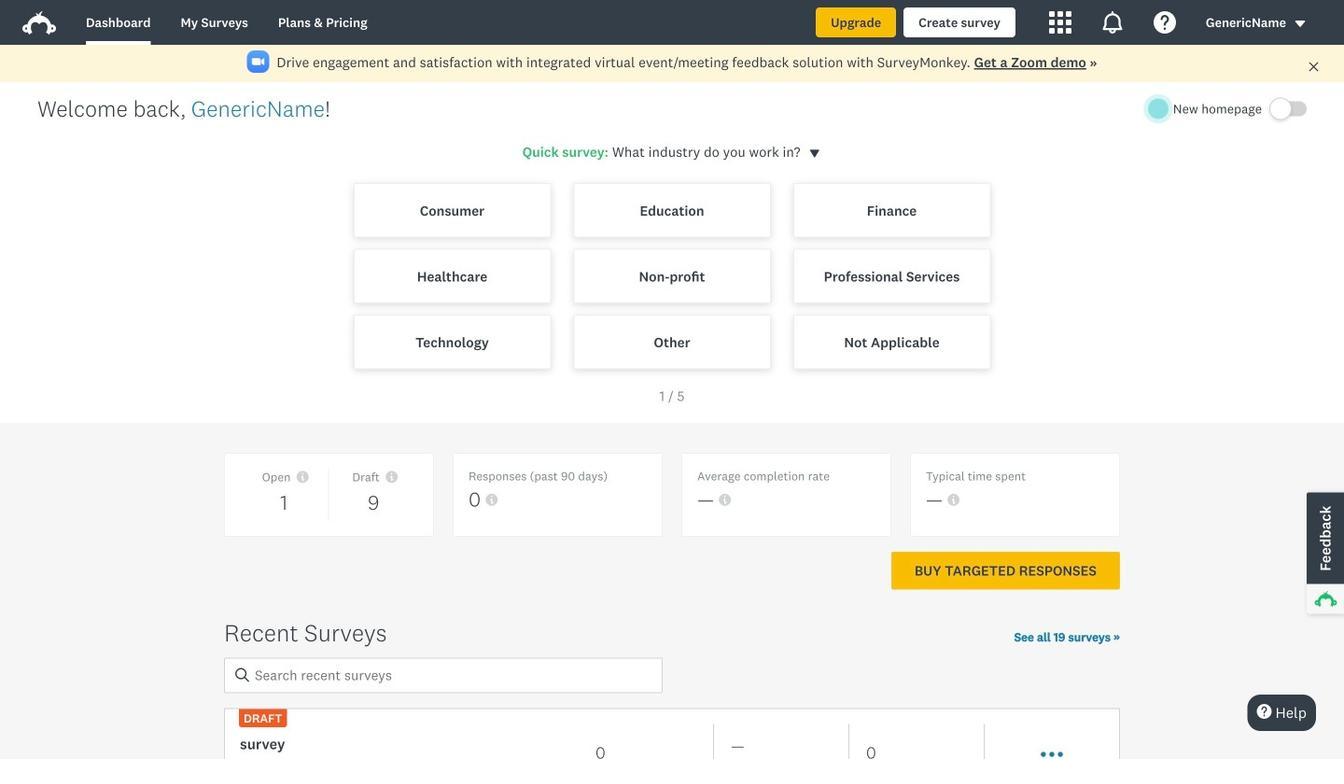 Task type: vqa. For each thing, say whether or not it's contained in the screenshot.
Dropdown arrow image
yes



Task type: locate. For each thing, give the bounding box(es) containing it.
2 products icon image from the left
[[1102, 11, 1124, 34]]

1 horizontal spatial products icon image
[[1102, 11, 1124, 34]]

None field
[[224, 658, 663, 693]]

products icon image
[[1049, 11, 1072, 34], [1102, 11, 1124, 34]]

0 horizontal spatial products icon image
[[1049, 11, 1072, 34]]

1 products icon image from the left
[[1049, 11, 1072, 34]]



Task type: describe. For each thing, give the bounding box(es) containing it.
surveymonkey logo image
[[22, 11, 56, 35]]

help icon image
[[1154, 11, 1176, 34]]

x image
[[1308, 60, 1320, 73]]

Search recent surveys text field
[[224, 658, 663, 693]]

dropdown arrow image
[[1294, 17, 1307, 30]]



